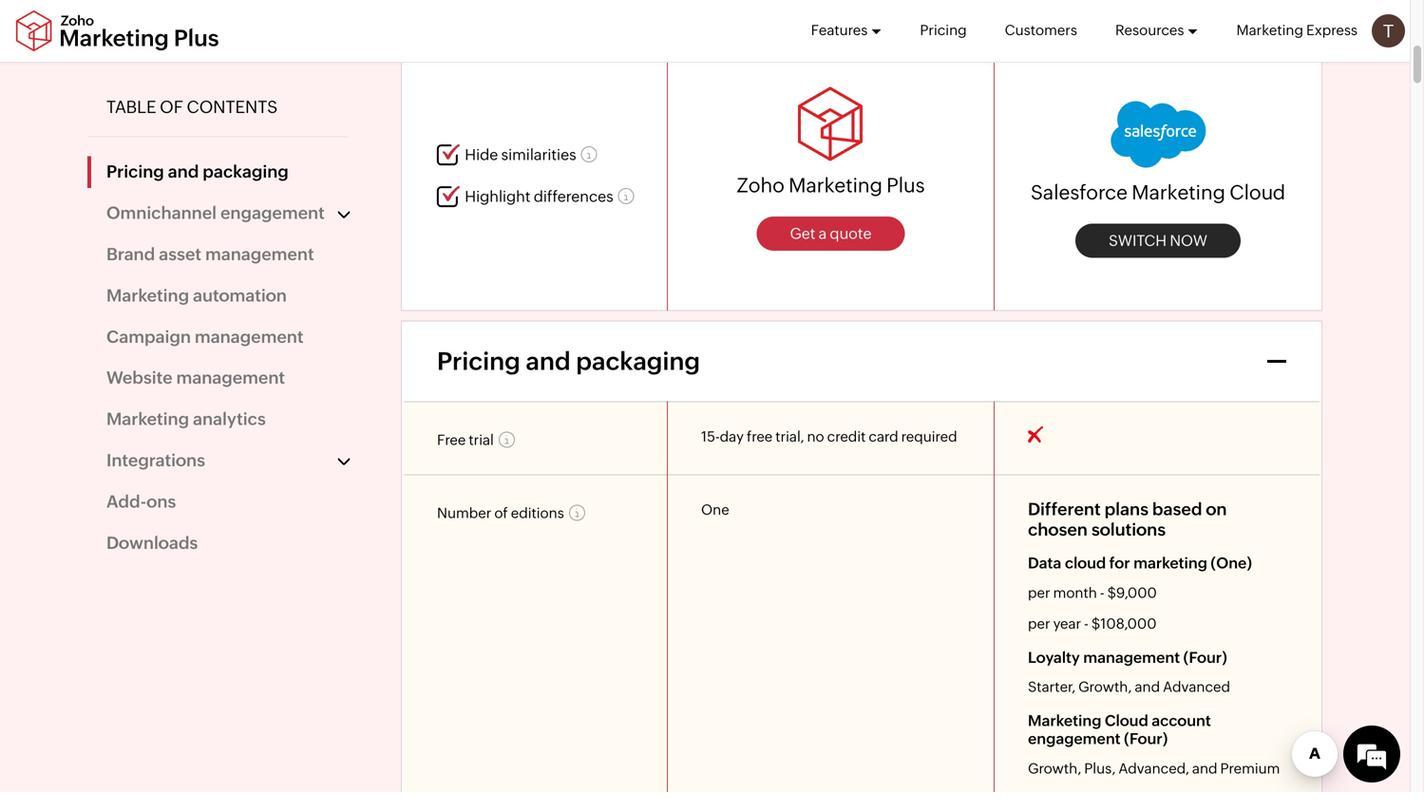 Task type: vqa. For each thing, say whether or not it's contained in the screenshot.
bottom Pricing
yes



Task type: describe. For each thing, give the bounding box(es) containing it.
0 vertical spatial pricing and packaging
[[106, 162, 289, 182]]

switch now link
[[1076, 224, 1242, 258]]

starter, growth, and advanced
[[1029, 679, 1231, 696]]

campaign
[[106, 327, 191, 347]]

automation
[[193, 286, 287, 305]]

management up automation
[[205, 245, 314, 264]]

per year - $108,000
[[1029, 616, 1157, 632]]

for
[[1110, 555, 1131, 572]]

plans
[[1105, 500, 1149, 519]]

0 vertical spatial cloud
[[1230, 181, 1286, 204]]

card
[[869, 429, 899, 445]]

2 vertical spatial pricing
[[437, 348, 521, 376]]

switch
[[1109, 232, 1167, 249]]

resources
[[1116, 22, 1185, 38]]

based
[[1153, 500, 1203, 519]]

table
[[106, 97, 156, 117]]

website
[[106, 368, 173, 388]]

advanced
[[1164, 679, 1231, 696]]

0 horizontal spatial engagement
[[221, 203, 325, 223]]

website management
[[106, 368, 285, 388]]

cloud
[[1065, 555, 1107, 572]]

1 horizontal spatial packaging
[[576, 348, 701, 376]]

resources link
[[1116, 0, 1199, 61]]

marketing up get a quote
[[789, 174, 883, 197]]

management for loyalty management (four)
[[1084, 649, 1181, 667]]

- for $108,000
[[1085, 616, 1089, 632]]

get a quote
[[790, 225, 872, 242]]

highlight
[[465, 188, 531, 205]]

of
[[160, 97, 183, 117]]

year
[[1054, 616, 1082, 632]]

hide
[[465, 146, 498, 164]]

free
[[747, 429, 773, 445]]

switch now
[[1109, 232, 1208, 249]]

customers
[[1005, 22, 1078, 38]]

brand asset management
[[106, 245, 314, 264]]

trial,
[[776, 429, 805, 445]]

quote
[[830, 225, 872, 242]]

per for per month - $9,000
[[1029, 585, 1051, 602]]

$9,000
[[1108, 585, 1158, 602]]

1 horizontal spatial (four)
[[1184, 649, 1228, 667]]

add-ons
[[106, 492, 176, 512]]

contents
[[187, 97, 278, 117]]

hide similarities
[[465, 146, 577, 164]]

- for $9,000
[[1101, 585, 1105, 602]]

1 horizontal spatial pricing and packaging
[[437, 348, 701, 376]]

asset
[[159, 245, 202, 264]]

get
[[790, 225, 816, 242]]

differences
[[534, 188, 614, 205]]

add-
[[106, 492, 147, 512]]

omnichannel engagement
[[106, 203, 325, 223]]

1 vertical spatial growth,
[[1029, 761, 1082, 777]]

one
[[702, 502, 730, 518]]

features
[[811, 22, 868, 38]]

customers link
[[1005, 0, 1078, 61]]

plus
[[887, 174, 925, 197]]

0 vertical spatial pricing
[[921, 22, 967, 38]]

0 vertical spatial packaging
[[203, 162, 289, 182]]

a
[[819, 225, 827, 242]]

get a quote link
[[757, 217, 905, 251]]

management for website management
[[176, 368, 285, 388]]

ons
[[147, 492, 176, 512]]

pricing link
[[921, 0, 967, 61]]



Task type: locate. For each thing, give the bounding box(es) containing it.
per left year
[[1029, 616, 1051, 632]]

0 vertical spatial engagement
[[221, 203, 325, 223]]

1 vertical spatial per
[[1029, 616, 1051, 632]]

loyalty
[[1029, 649, 1081, 667]]

1 vertical spatial pricing and packaging
[[437, 348, 701, 376]]

different plans based on chosen solutions
[[1029, 500, 1228, 540]]

solutions
[[1092, 520, 1167, 540]]

marketing cloud account engagement (four)
[[1029, 712, 1212, 748]]

marketing for marketing cloud account engagement (four)
[[1029, 712, 1102, 730]]

marketing for marketing automation
[[106, 286, 189, 305]]

marketing up campaign
[[106, 286, 189, 305]]

salesforce
[[1031, 181, 1128, 204]]

express
[[1307, 22, 1358, 38]]

and
[[168, 162, 199, 182], [526, 348, 571, 376], [1135, 679, 1161, 696], [1193, 761, 1218, 777]]

0 horizontal spatial cloud
[[1105, 712, 1149, 730]]

marketing inside marketing cloud account engagement (four)
[[1029, 712, 1102, 730]]

management for campaign management
[[195, 327, 304, 347]]

management
[[205, 245, 314, 264], [195, 327, 304, 347], [176, 368, 285, 388], [1084, 649, 1181, 667]]

1 per from the top
[[1029, 585, 1051, 602]]

marketing for marketing analytics
[[106, 410, 189, 429]]

(one)
[[1211, 555, 1253, 572]]

plus,
[[1085, 761, 1116, 777]]

marketing
[[1237, 22, 1304, 38], [789, 174, 883, 197], [1132, 181, 1226, 204], [106, 286, 189, 305], [106, 410, 189, 429], [1029, 712, 1102, 730]]

1 horizontal spatial pricing
[[437, 348, 521, 376]]

credit
[[828, 429, 866, 445]]

management down automation
[[195, 327, 304, 347]]

engagement up 'brand asset management'
[[221, 203, 325, 223]]

0 vertical spatial per
[[1029, 585, 1051, 602]]

growth, plus, advanced, and premium
[[1029, 761, 1281, 777]]

table of contents
[[106, 97, 278, 117]]

required
[[902, 429, 958, 445]]

marketing express link
[[1237, 0, 1358, 61]]

engagement up plus,
[[1029, 731, 1121, 748]]

0 horizontal spatial pricing
[[106, 162, 164, 182]]

analytics
[[193, 410, 266, 429]]

marketing analytics
[[106, 410, 266, 429]]

brand
[[106, 245, 155, 264]]

per month - $9,000
[[1029, 585, 1158, 602]]

(four) up advanced
[[1184, 649, 1228, 667]]

zoho marketing plus
[[737, 174, 925, 197]]

starter,
[[1029, 679, 1076, 696]]

0 vertical spatial growth,
[[1079, 679, 1133, 696]]

1 vertical spatial -
[[1085, 616, 1089, 632]]

per down data
[[1029, 585, 1051, 602]]

1 vertical spatial pricing
[[106, 162, 164, 182]]

no
[[808, 429, 825, 445]]

1 horizontal spatial cloud
[[1230, 181, 1286, 204]]

0 horizontal spatial -
[[1085, 616, 1089, 632]]

highlight differences
[[465, 188, 614, 205]]

zoho
[[737, 174, 785, 197]]

omnichannel
[[106, 203, 217, 223]]

data
[[1029, 555, 1062, 572]]

engagement inside marketing cloud account engagement (four)
[[1029, 731, 1121, 748]]

premium
[[1221, 761, 1281, 777]]

account
[[1152, 712, 1212, 730]]

loyalty management (four)
[[1029, 649, 1228, 667]]

marketing down starter,
[[1029, 712, 1102, 730]]

marketing for marketing express
[[1237, 22, 1304, 38]]

- right year
[[1085, 616, 1089, 632]]

data cloud for marketing (one)
[[1029, 555, 1253, 572]]

zoho marketingplus logo image
[[14, 10, 221, 52]]

different
[[1029, 500, 1101, 519]]

campaign management
[[106, 327, 304, 347]]

(four)
[[1184, 649, 1228, 667], [1125, 731, 1169, 748]]

management up analytics
[[176, 368, 285, 388]]

- right month
[[1101, 585, 1105, 602]]

growth, down "loyalty management (four)"
[[1079, 679, 1133, 696]]

1 vertical spatial packaging
[[576, 348, 701, 376]]

pricing
[[921, 22, 967, 38], [106, 162, 164, 182], [437, 348, 521, 376]]

cloud inside marketing cloud account engagement (four)
[[1105, 712, 1149, 730]]

per
[[1029, 585, 1051, 602], [1029, 616, 1051, 632]]

terry turtle image
[[1373, 14, 1406, 48]]

day
[[720, 429, 744, 445]]

15-day free trial, no credit card required
[[702, 429, 958, 445]]

marketing automation
[[106, 286, 287, 305]]

0 vertical spatial -
[[1101, 585, 1105, 602]]

chosen
[[1029, 520, 1088, 540]]

1 horizontal spatial -
[[1101, 585, 1105, 602]]

marketing
[[1134, 555, 1208, 572]]

growth,
[[1079, 679, 1133, 696], [1029, 761, 1082, 777]]

(four) inside marketing cloud account engagement (four)
[[1125, 731, 1169, 748]]

1 horizontal spatial engagement
[[1029, 731, 1121, 748]]

-
[[1101, 585, 1105, 602], [1085, 616, 1089, 632]]

features link
[[811, 0, 883, 61]]

0 horizontal spatial packaging
[[203, 162, 289, 182]]

0 horizontal spatial pricing and packaging
[[106, 162, 289, 182]]

cloud
[[1230, 181, 1286, 204], [1105, 712, 1149, 730]]

(four) up advanced,
[[1125, 731, 1169, 748]]

month
[[1054, 585, 1098, 602]]

0 horizontal spatial (four)
[[1125, 731, 1169, 748]]

downloads
[[106, 533, 198, 553]]

marketing left express
[[1237, 22, 1304, 38]]

management up the starter, growth, and advanced
[[1084, 649, 1181, 667]]

marketing up the integrations
[[106, 410, 189, 429]]

$108,000
[[1092, 616, 1157, 632]]

1 vertical spatial (four)
[[1125, 731, 1169, 748]]

2 per from the top
[[1029, 616, 1051, 632]]

integrations
[[106, 451, 205, 470]]

1 vertical spatial cloud
[[1105, 712, 1149, 730]]

marketing express
[[1237, 22, 1358, 38]]

pricing and packaging
[[106, 162, 289, 182], [437, 348, 701, 376]]

1 vertical spatial engagement
[[1029, 731, 1121, 748]]

on
[[1207, 500, 1228, 519]]

2 horizontal spatial pricing
[[921, 22, 967, 38]]

0 vertical spatial (four)
[[1184, 649, 1228, 667]]

now
[[1171, 232, 1208, 249]]

similarities
[[501, 146, 577, 164]]

advanced,
[[1119, 761, 1190, 777]]

growth, left plus,
[[1029, 761, 1082, 777]]

marketing up now
[[1132, 181, 1226, 204]]

engagement
[[221, 203, 325, 223], [1029, 731, 1121, 748]]

salesforce marketing cloud
[[1031, 181, 1286, 204]]

per for per year - $108,000
[[1029, 616, 1051, 632]]

15-
[[702, 429, 720, 445]]



